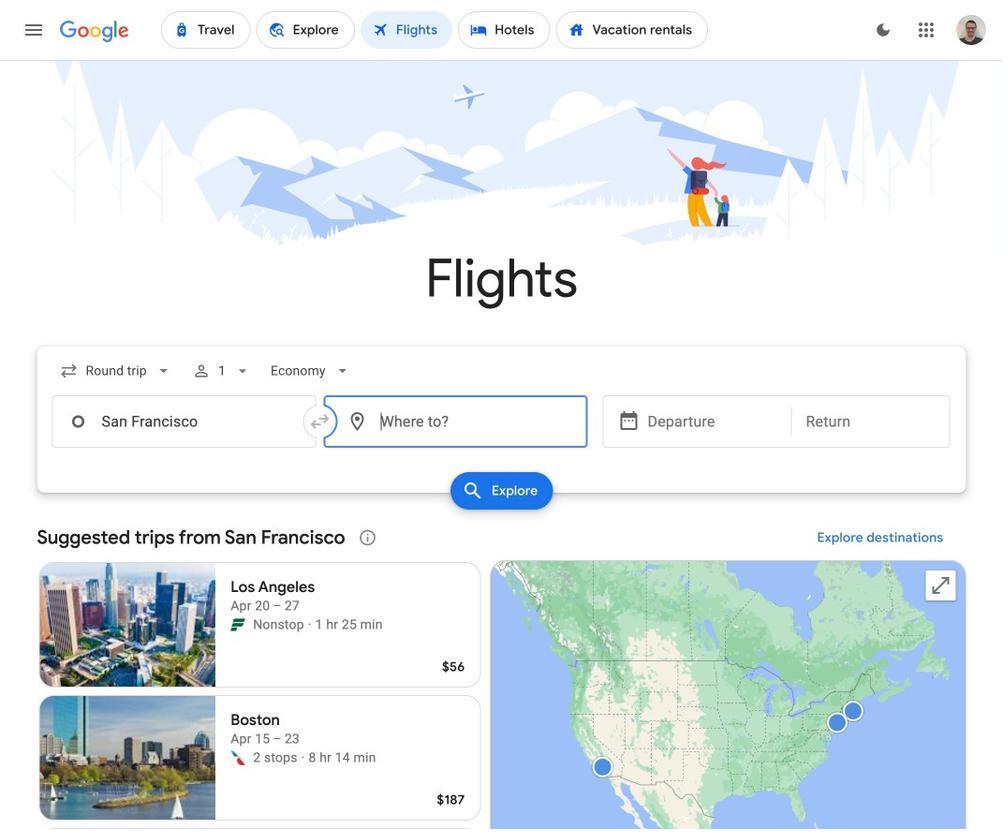 Task type: describe. For each thing, give the bounding box(es) containing it.
american image
[[231, 750, 246, 765]]

Flight search field
[[22, 347, 981, 515]]

Departure text field
[[648, 396, 777, 447]]

change appearance image
[[861, 7, 906, 52]]

frontier image
[[231, 617, 246, 632]]



Task type: locate. For each thing, give the bounding box(es) containing it.
Where from? text field
[[52, 395, 316, 448]]

187 US dollars text field
[[437, 792, 465, 808]]

suggested trips from san francisco region
[[37, 515, 966, 829]]

None field
[[52, 354, 181, 388], [263, 354, 359, 388], [52, 354, 181, 388], [263, 354, 359, 388]]

main menu image
[[22, 19, 45, 41]]

 image
[[301, 748, 305, 767]]

 image
[[308, 615, 312, 634]]

56 US dollars text field
[[442, 659, 465, 675]]

Where to?  text field
[[324, 395, 588, 448]]

Return text field
[[806, 396, 935, 447]]



Task type: vqa. For each thing, say whether or not it's contained in the screenshot.
$38 is low's low
no



